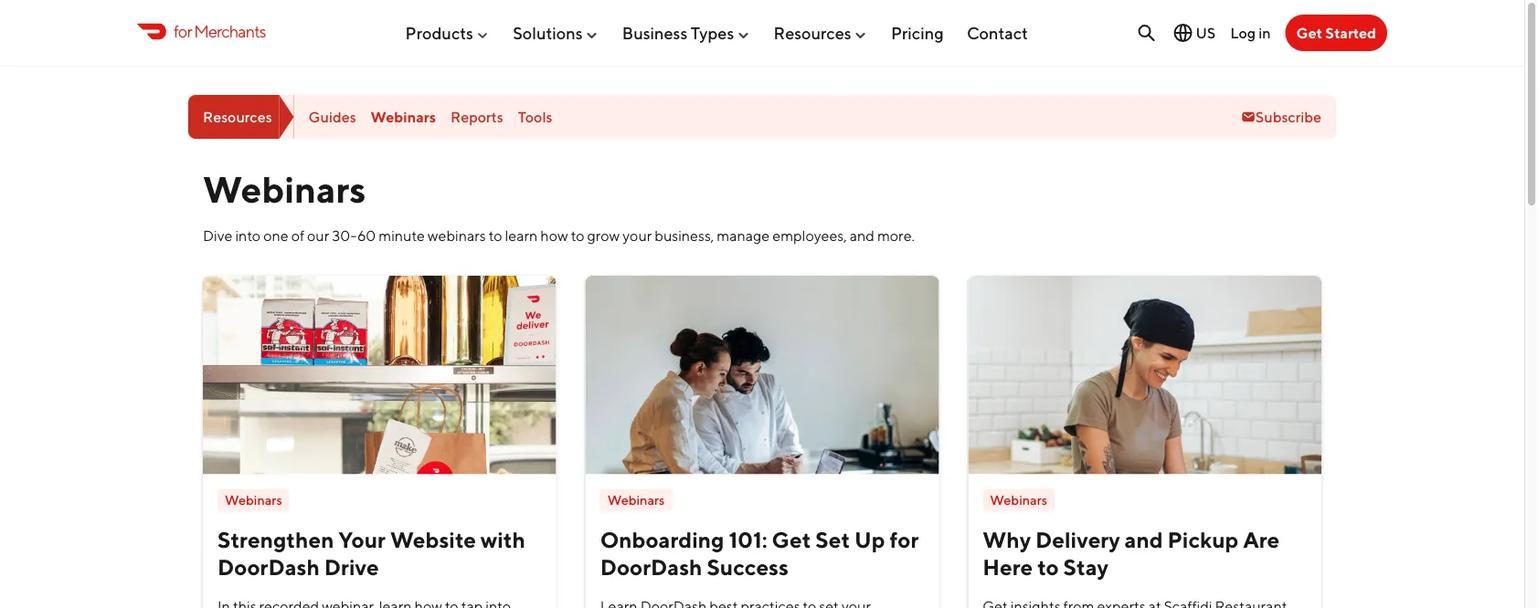 Task type: vqa. For each thing, say whether or not it's contained in the screenshot.
1st DoorDash from the right
yes



Task type: describe. For each thing, give the bounding box(es) containing it.
subscribe
[[1256, 108, 1322, 125]]

get inside button
[[1296, 24, 1323, 42]]

guides link
[[309, 108, 356, 125]]

minute
[[379, 227, 425, 244]]

60
[[357, 227, 376, 244]]

0 horizontal spatial resources link
[[188, 95, 294, 139]]

webinars link for why
[[983, 489, 1055, 512]]

your
[[338, 527, 386, 553]]

business
[[622, 23, 687, 43]]

products link
[[405, 16, 490, 50]]

solutions
[[513, 23, 583, 43]]

employees,
[[773, 227, 847, 244]]

started
[[1326, 24, 1376, 42]]

log in
[[1230, 24, 1271, 41]]

for inside onboarding 101: get set up for doordash success
[[890, 527, 919, 553]]

webinars link for onboarding
[[600, 489, 672, 512]]

why delivery and pickup are here to stay
[[983, 527, 1280, 580]]

webinars link for strengthen
[[218, 489, 289, 512]]

reports
[[451, 108, 503, 125]]

to inside why delivery and pickup are here to stay
[[1038, 554, 1059, 580]]

are
[[1243, 527, 1280, 553]]

and inside why delivery and pickup are here to stay
[[1125, 527, 1163, 553]]

tools link
[[518, 108, 552, 125]]

contact link
[[967, 16, 1028, 50]]

website
[[390, 527, 476, 553]]

get started
[[1296, 24, 1376, 42]]

for merchants
[[174, 21, 266, 41]]

learn
[[505, 227, 538, 244]]

solutions link
[[513, 16, 599, 50]]

get inside onboarding 101: get set up for doordash success
[[772, 527, 811, 553]]

dive
[[203, 227, 233, 244]]

webinars for strengthen
[[225, 493, 282, 508]]

more.
[[877, 227, 915, 244]]

merchants
[[194, 21, 266, 41]]

resources for resources link to the right
[[774, 23, 851, 43]]

strengthen your website with doordash drive
[[218, 527, 525, 580]]

onboarding 101: get set up for doordash success
[[600, 527, 919, 580]]

1 horizontal spatial to
[[571, 227, 584, 244]]

0 vertical spatial and
[[850, 227, 875, 244]]

up
[[855, 527, 885, 553]]

pricing
[[891, 23, 944, 43]]

doordash inside onboarding 101: get set up for doordash success
[[600, 554, 702, 580]]

1 horizontal spatial resources link
[[774, 16, 868, 50]]

why
[[983, 527, 1031, 553]]



Task type: locate. For each thing, give the bounding box(es) containing it.
our
[[307, 227, 329, 244]]

1 vertical spatial for
[[890, 527, 919, 553]]

webinars for why
[[990, 493, 1047, 508]]

1 horizontal spatial get
[[1296, 24, 1323, 42]]

get started button
[[1285, 15, 1387, 51]]

webinars up one
[[203, 167, 366, 211]]

doordash inside strengthen your website with doordash drive
[[218, 554, 320, 580]]

0 vertical spatial get
[[1296, 24, 1323, 42]]

resources
[[774, 23, 851, 43], [203, 108, 272, 125]]

pricing link
[[891, 16, 944, 50]]

get
[[1296, 24, 1323, 42], [772, 527, 811, 553]]

business types link
[[622, 16, 751, 50]]

and left more.
[[850, 227, 875, 244]]

resources for left resources link
[[203, 108, 272, 125]]

0 horizontal spatial get
[[772, 527, 811, 553]]

globe line image
[[1172, 22, 1194, 44]]

drive
[[324, 554, 379, 580]]

webinars up strengthen
[[225, 493, 282, 508]]

0 horizontal spatial resources
[[203, 108, 272, 125]]

1 horizontal spatial doordash
[[600, 554, 702, 580]]

log
[[1230, 24, 1256, 41]]

into
[[235, 227, 261, 244]]

webinars
[[371, 108, 436, 125], [203, 167, 366, 211], [225, 493, 282, 508], [607, 493, 665, 508], [990, 493, 1047, 508]]

tools
[[518, 108, 552, 125]]

30-
[[332, 227, 357, 244]]

0 horizontal spatial and
[[850, 227, 875, 244]]

1 vertical spatial and
[[1125, 527, 1163, 553]]

one
[[263, 227, 288, 244]]

for left merchants
[[174, 21, 192, 41]]

email icon image
[[1241, 110, 1256, 124]]

0 horizontal spatial to
[[489, 227, 502, 244]]

for merchants link
[[137, 19, 266, 44]]

1 vertical spatial resources
[[203, 108, 272, 125]]

doordash onboarding image
[[586, 276, 939, 475]]

for right up
[[890, 527, 919, 553]]

reports link
[[451, 108, 503, 125]]

onboarding
[[600, 527, 724, 553]]

to
[[489, 227, 502, 244], [571, 227, 584, 244], [1038, 554, 1059, 580]]

types
[[691, 23, 734, 43]]

of
[[291, 227, 304, 244]]

webinars link up onboarding
[[600, 489, 672, 512]]

dive into one of our 30-60 minute webinars to learn how to grow your business, manage employees, and more.
[[203, 227, 915, 244]]

business,
[[655, 227, 714, 244]]

and left pickup at the right
[[1125, 527, 1163, 553]]

webinars right 'guides' link
[[371, 108, 436, 125]]

webinars link up the why
[[983, 489, 1055, 512]]

101:
[[729, 527, 767, 553]]

1 horizontal spatial and
[[1125, 527, 1163, 553]]

how
[[540, 227, 568, 244]]

stay
[[1063, 554, 1109, 580]]

webinars up onboarding
[[607, 493, 665, 508]]

get left started
[[1296, 24, 1323, 42]]

in
[[1259, 24, 1271, 41]]

0 horizontal spatial for
[[174, 21, 192, 41]]

resources link
[[774, 16, 868, 50], [188, 95, 294, 139]]

1 vertical spatial resources link
[[188, 95, 294, 139]]

delivery
[[1036, 527, 1120, 553]]

here
[[983, 554, 1033, 580]]

your
[[623, 227, 652, 244]]

1 horizontal spatial for
[[890, 527, 919, 553]]

to left the stay
[[1038, 554, 1059, 580]]

0 vertical spatial for
[[174, 21, 192, 41]]

log in link
[[1230, 24, 1271, 41]]

0 vertical spatial resources link
[[774, 16, 868, 50]]

1 horizontal spatial resources
[[774, 23, 851, 43]]

1 doordash from the left
[[218, 554, 320, 580]]

doordash bags for pickup image
[[203, 276, 556, 475]]

webinars
[[428, 227, 486, 244]]

with
[[481, 527, 525, 553]]

and
[[850, 227, 875, 244], [1125, 527, 1163, 553]]

webinars link
[[371, 108, 436, 125], [218, 489, 289, 512], [600, 489, 672, 512], [983, 489, 1055, 512]]

webinars link up strengthen
[[218, 489, 289, 512]]

2 doordash from the left
[[600, 554, 702, 580]]

webinars link right 'guides' link
[[371, 108, 436, 125]]

strengthen
[[218, 527, 334, 553]]

0 vertical spatial resources
[[774, 23, 851, 43]]

to right how
[[571, 227, 584, 244]]

doordash down onboarding
[[600, 554, 702, 580]]

for
[[174, 21, 192, 41], [890, 527, 919, 553]]

doordash
[[218, 554, 320, 580], [600, 554, 702, 580]]

get left set
[[772, 527, 811, 553]]

pickup
[[1168, 527, 1239, 553]]

manage
[[717, 227, 770, 244]]

success
[[707, 554, 789, 580]]

2 horizontal spatial to
[[1038, 554, 1059, 580]]

grow
[[587, 227, 620, 244]]

us
[[1196, 24, 1216, 42]]

business types
[[622, 23, 734, 43]]

guides
[[309, 108, 356, 125]]

products
[[405, 23, 473, 43]]

doordash down strengthen
[[218, 554, 320, 580]]

webinar 1208x1080 rbo why pickup and delivery v01.01 image
[[968, 276, 1322, 475]]

webinars up the why
[[990, 493, 1047, 508]]

0 horizontal spatial doordash
[[218, 554, 320, 580]]

to left learn
[[489, 227, 502, 244]]

webinars for onboarding
[[607, 493, 665, 508]]

set
[[816, 527, 850, 553]]

1 vertical spatial get
[[772, 527, 811, 553]]

contact
[[967, 23, 1028, 43]]



